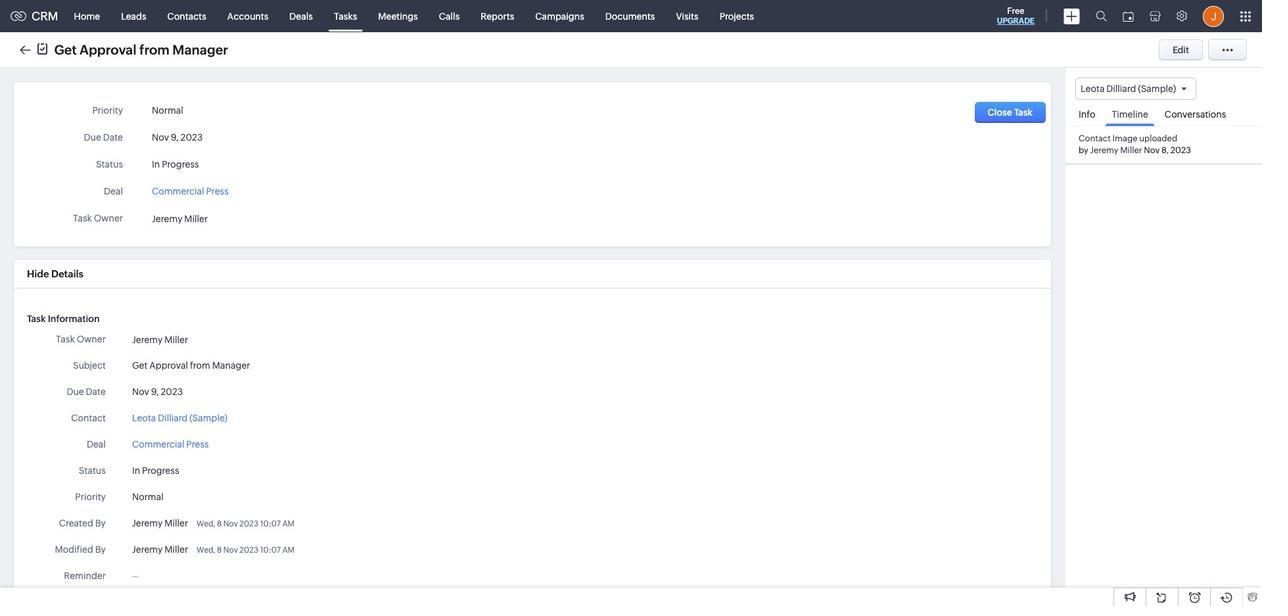 Task type: vqa. For each thing, say whether or not it's contained in the screenshot.


Task type: describe. For each thing, give the bounding box(es) containing it.
0 vertical spatial deal
[[104, 186, 123, 197]]

timeline link
[[1106, 100, 1156, 126]]

leads
[[121, 11, 146, 21]]

8,
[[1162, 146, 1170, 155]]

calls
[[439, 11, 460, 21]]

modified by
[[55, 545, 106, 555]]

0 vertical spatial commercial press link
[[152, 182, 229, 197]]

create menu element
[[1056, 0, 1089, 32]]

tasks
[[334, 11, 357, 21]]

profile image
[[1204, 6, 1225, 27]]

leads link
[[111, 0, 157, 32]]

close
[[988, 107, 1013, 118]]

1 vertical spatial commercial press
[[132, 439, 209, 450]]

1 vertical spatial leota dilliard (sample)
[[132, 413, 228, 424]]

contact for contact image uploaded by jeremy miller nov 8, 2023
[[1079, 134, 1111, 144]]

1 vertical spatial press
[[186, 439, 209, 450]]

0 vertical spatial 9,
[[171, 132, 179, 143]]

contacts
[[167, 11, 206, 21]]

1 vertical spatial task owner
[[56, 334, 106, 345]]

task down task information
[[56, 334, 75, 345]]

commercial for commercial press link to the top
[[152, 186, 204, 197]]

10:07 for modified by
[[260, 546, 281, 555]]

contact image uploaded by jeremy miller nov 8, 2023
[[1079, 134, 1192, 155]]

uploaded
[[1140, 134, 1178, 144]]

edit
[[1173, 44, 1190, 55]]

campaigns
[[536, 11, 585, 21]]

commercial for bottommost commercial press link
[[132, 439, 185, 450]]

calls link
[[429, 0, 470, 32]]

meetings link
[[368, 0, 429, 32]]

information
[[48, 314, 100, 324]]

leota inside 'leota dilliard (sample)' link
[[132, 413, 156, 424]]

(sample) inside leota dilliard (sample) field
[[1139, 84, 1177, 94]]

0 vertical spatial get approval from manager
[[54, 42, 228, 57]]

8 for created by
[[217, 520, 222, 529]]

leota inside leota dilliard (sample) field
[[1081, 84, 1105, 94]]

deals
[[290, 11, 313, 21]]

contacts link
[[157, 0, 217, 32]]

hide details
[[27, 268, 84, 280]]

accounts link
[[217, 0, 279, 32]]

task information
[[27, 314, 100, 324]]

create menu image
[[1064, 8, 1081, 24]]

close task
[[988, 107, 1033, 118]]

1 vertical spatial commercial press link
[[132, 438, 209, 452]]

1 horizontal spatial from
[[190, 360, 210, 371]]

Leota Dilliard (Sample) field
[[1076, 78, 1197, 100]]

0 vertical spatial press
[[206, 186, 229, 197]]

0 vertical spatial due
[[84, 132, 101, 143]]

dilliard inside field
[[1107, 84, 1137, 94]]

image
[[1113, 134, 1138, 144]]

jeremy inside contact image uploaded by jeremy miller nov 8, 2023
[[1091, 146, 1119, 155]]

1 vertical spatial owner
[[77, 334, 106, 345]]

conversations link
[[1159, 100, 1234, 126]]

0 vertical spatial manager
[[173, 42, 228, 57]]

free upgrade
[[998, 6, 1035, 26]]

nov inside contact image uploaded by jeremy miller nov 8, 2023
[[1145, 146, 1160, 155]]

wed, 8 nov 2023 10:07 am for created by
[[197, 520, 295, 529]]

1 vertical spatial get
[[132, 360, 148, 371]]

0 vertical spatial commercial press
[[152, 186, 229, 197]]

close task link
[[975, 102, 1046, 123]]

accounts
[[227, 11, 269, 21]]

1 vertical spatial dilliard
[[158, 413, 188, 424]]

info
[[1079, 109, 1096, 120]]

wed, for modified by
[[197, 546, 215, 555]]

1 vertical spatial nov 9, 2023
[[132, 387, 183, 397]]

1 vertical spatial 9,
[[151, 387, 159, 397]]

by for created by
[[95, 518, 106, 529]]

0 vertical spatial normal
[[152, 105, 183, 116]]

contact for contact
[[71, 413, 106, 424]]

search element
[[1089, 0, 1116, 32]]

details
[[51, 268, 84, 280]]

1 vertical spatial due
[[67, 387, 84, 397]]

0 vertical spatial priority
[[92, 105, 123, 116]]

projects link
[[709, 0, 765, 32]]

campaigns link
[[525, 0, 595, 32]]

free
[[1008, 6, 1025, 16]]

1 vertical spatial manager
[[212, 360, 250, 371]]

1 vertical spatial normal
[[132, 492, 164, 503]]

8 for modified by
[[217, 546, 222, 555]]

hide details link
[[27, 268, 84, 280]]

am for modified by
[[283, 546, 295, 555]]

profile element
[[1196, 0, 1233, 32]]

created by
[[59, 518, 106, 529]]

0 vertical spatial in progress
[[152, 159, 199, 170]]



Task type: locate. For each thing, give the bounding box(es) containing it.
0 horizontal spatial get
[[54, 42, 77, 57]]

(sample)
[[1139, 84, 1177, 94], [190, 413, 228, 424]]

approval
[[80, 42, 137, 57], [149, 360, 188, 371]]

nov
[[152, 132, 169, 143], [1145, 146, 1160, 155], [132, 387, 149, 397], [223, 520, 238, 529], [223, 546, 238, 555]]

task owner down information
[[56, 334, 106, 345]]

task owner
[[73, 213, 123, 224], [56, 334, 106, 345]]

0 vertical spatial wed,
[[197, 520, 215, 529]]

am for created by
[[283, 520, 295, 529]]

1 vertical spatial am
[[283, 546, 295, 555]]

priority
[[92, 105, 123, 116], [75, 492, 106, 503]]

0 vertical spatial dilliard
[[1107, 84, 1137, 94]]

0 vertical spatial leota
[[1081, 84, 1105, 94]]

0 vertical spatial date
[[103, 132, 123, 143]]

leota dilliard (sample) inside field
[[1081, 84, 1177, 94]]

approval down home link
[[80, 42, 137, 57]]

1 10:07 from the top
[[260, 520, 281, 529]]

hide
[[27, 268, 49, 280]]

0 vertical spatial due date
[[84, 132, 123, 143]]

tasks link
[[324, 0, 368, 32]]

1 vertical spatial progress
[[142, 466, 179, 476]]

owner
[[94, 213, 123, 224], [77, 334, 106, 345]]

task owner up details in the top of the page
[[73, 213, 123, 224]]

0 horizontal spatial from
[[139, 42, 170, 57]]

wed, 8 nov 2023 10:07 am for modified by
[[197, 546, 295, 555]]

0 vertical spatial 8
[[217, 520, 222, 529]]

commercial
[[152, 186, 204, 197], [132, 439, 185, 450]]

date
[[103, 132, 123, 143], [86, 387, 106, 397]]

2 by from the top
[[95, 545, 106, 555]]

contact
[[1079, 134, 1111, 144], [71, 413, 106, 424]]

commercial press
[[152, 186, 229, 197], [132, 439, 209, 450]]

1 horizontal spatial leota dilliard (sample)
[[1081, 84, 1177, 94]]

progress
[[162, 159, 199, 170], [142, 466, 179, 476]]

by for modified by
[[95, 545, 106, 555]]

due
[[84, 132, 101, 143], [67, 387, 84, 397]]

1 vertical spatial status
[[79, 466, 106, 476]]

1 wed, from the top
[[197, 520, 215, 529]]

meetings
[[378, 11, 418, 21]]

task left information
[[27, 314, 46, 324]]

normal
[[152, 105, 183, 116], [132, 492, 164, 503]]

0 vertical spatial task owner
[[73, 213, 123, 224]]

1 vertical spatial in
[[132, 466, 140, 476]]

leota dilliard (sample) link
[[132, 412, 228, 426]]

jeremy miller
[[152, 214, 208, 225], [132, 335, 188, 345], [132, 518, 188, 529], [132, 545, 188, 555]]

crm
[[32, 9, 58, 23]]

0 horizontal spatial contact
[[71, 413, 106, 424]]

home
[[74, 11, 100, 21]]

1 horizontal spatial 9,
[[171, 132, 179, 143]]

0 vertical spatial status
[[96, 159, 123, 170]]

1 horizontal spatial leota
[[1081, 84, 1105, 94]]

subject
[[73, 360, 106, 371]]

0 horizontal spatial in
[[132, 466, 140, 476]]

1 vertical spatial date
[[86, 387, 106, 397]]

1 vertical spatial commercial
[[132, 439, 185, 450]]

leota
[[1081, 84, 1105, 94], [132, 413, 156, 424]]

search image
[[1096, 11, 1108, 22]]

reports link
[[470, 0, 525, 32]]

0 vertical spatial leota dilliard (sample)
[[1081, 84, 1177, 94]]

reminder
[[64, 571, 106, 581]]

1 vertical spatial in progress
[[132, 466, 179, 476]]

reports
[[481, 11, 515, 21]]

wed, 8 nov 2023 10:07 am
[[197, 520, 295, 529], [197, 546, 295, 555]]

approval up 'leota dilliard (sample)' link
[[149, 360, 188, 371]]

press
[[206, 186, 229, 197], [186, 439, 209, 450]]

by
[[1079, 146, 1089, 155]]

from up 'leota dilliard (sample)' link
[[190, 360, 210, 371]]

task right close
[[1015, 107, 1033, 118]]

contact inside contact image uploaded by jeremy miller nov 8, 2023
[[1079, 134, 1111, 144]]

1 vertical spatial deal
[[87, 439, 106, 450]]

0 vertical spatial approval
[[80, 42, 137, 57]]

2023
[[181, 132, 203, 143], [1171, 146, 1192, 155], [161, 387, 183, 397], [240, 520, 259, 529], [240, 546, 259, 555]]

0 vertical spatial contact
[[1079, 134, 1111, 144]]

0 vertical spatial 10:07
[[260, 520, 281, 529]]

task
[[1015, 107, 1033, 118], [73, 213, 92, 224], [27, 314, 46, 324], [56, 334, 75, 345]]

home link
[[64, 0, 111, 32]]

1 vertical spatial wed, 8 nov 2023 10:07 am
[[197, 546, 295, 555]]

0 vertical spatial wed, 8 nov 2023 10:07 am
[[197, 520, 295, 529]]

1 horizontal spatial dilliard
[[1107, 84, 1137, 94]]

1 vertical spatial 10:07
[[260, 546, 281, 555]]

am
[[283, 520, 295, 529], [283, 546, 295, 555]]

1 horizontal spatial contact
[[1079, 134, 1111, 144]]

1 vertical spatial approval
[[149, 360, 188, 371]]

status
[[96, 159, 123, 170], [79, 466, 106, 476]]

1 vertical spatial 8
[[217, 546, 222, 555]]

2 8 from the top
[[217, 546, 222, 555]]

created
[[59, 518, 93, 529]]

by right created
[[95, 518, 106, 529]]

0 vertical spatial owner
[[94, 213, 123, 224]]

1 wed, 8 nov 2023 10:07 am from the top
[[197, 520, 295, 529]]

miller
[[1121, 146, 1143, 155], [184, 214, 208, 225], [165, 335, 188, 345], [165, 518, 188, 529], [165, 545, 188, 555]]

1 vertical spatial from
[[190, 360, 210, 371]]

10:07
[[260, 520, 281, 529], [260, 546, 281, 555]]

info link
[[1073, 100, 1103, 126]]

timeline
[[1113, 109, 1149, 120]]

2 10:07 from the top
[[260, 546, 281, 555]]

commercial press link
[[152, 182, 229, 197], [132, 438, 209, 452]]

0 vertical spatial by
[[95, 518, 106, 529]]

contact up by
[[1079, 134, 1111, 144]]

get
[[54, 42, 77, 57], [132, 360, 148, 371]]

deal
[[104, 186, 123, 197], [87, 439, 106, 450]]

get down crm at the left
[[54, 42, 77, 57]]

get approval from manager down leads link
[[54, 42, 228, 57]]

contact down subject
[[71, 413, 106, 424]]

9,
[[171, 132, 179, 143], [151, 387, 159, 397]]

wed,
[[197, 520, 215, 529], [197, 546, 215, 555]]

from
[[139, 42, 170, 57], [190, 360, 210, 371]]

0 vertical spatial in
[[152, 159, 160, 170]]

by right the modified
[[95, 545, 106, 555]]

8
[[217, 520, 222, 529], [217, 546, 222, 555]]

1 vertical spatial wed,
[[197, 546, 215, 555]]

documents link
[[595, 0, 666, 32]]

0 horizontal spatial leota
[[132, 413, 156, 424]]

due date
[[84, 132, 123, 143], [67, 387, 106, 397]]

deals link
[[279, 0, 324, 32]]

0 vertical spatial (sample)
[[1139, 84, 1177, 94]]

leota dilliard (sample)
[[1081, 84, 1177, 94], [132, 413, 228, 424]]

2 wed, from the top
[[197, 546, 215, 555]]

documents
[[606, 11, 655, 21]]

2 am from the top
[[283, 546, 295, 555]]

0 horizontal spatial 9,
[[151, 387, 159, 397]]

1 horizontal spatial approval
[[149, 360, 188, 371]]

0 vertical spatial am
[[283, 520, 295, 529]]

1 vertical spatial by
[[95, 545, 106, 555]]

get approval from manager up 'leota dilliard (sample)' link
[[132, 360, 250, 371]]

dilliard
[[1107, 84, 1137, 94], [158, 413, 188, 424]]

conversations
[[1165, 109, 1227, 120]]

1 vertical spatial leota
[[132, 413, 156, 424]]

0 horizontal spatial approval
[[80, 42, 137, 57]]

1 by from the top
[[95, 518, 106, 529]]

jeremy
[[1091, 146, 1119, 155], [152, 214, 182, 225], [132, 335, 163, 345], [132, 518, 163, 529], [132, 545, 163, 555]]

1 horizontal spatial get
[[132, 360, 148, 371]]

in progress
[[152, 159, 199, 170], [132, 466, 179, 476]]

from down leads link
[[139, 42, 170, 57]]

miller inside contact image uploaded by jeremy miller nov 8, 2023
[[1121, 146, 1143, 155]]

1 horizontal spatial in
[[152, 159, 160, 170]]

1 vertical spatial (sample)
[[190, 413, 228, 424]]

get approval from manager
[[54, 42, 228, 57], [132, 360, 250, 371]]

0 vertical spatial progress
[[162, 159, 199, 170]]

by
[[95, 518, 106, 529], [95, 545, 106, 555]]

manager
[[173, 42, 228, 57], [212, 360, 250, 371]]

1 horizontal spatial (sample)
[[1139, 84, 1177, 94]]

modified
[[55, 545, 93, 555]]

1 am from the top
[[283, 520, 295, 529]]

0 vertical spatial nov 9, 2023
[[152, 132, 203, 143]]

0 horizontal spatial dilliard
[[158, 413, 188, 424]]

1 vertical spatial priority
[[75, 492, 106, 503]]

get right subject
[[132, 360, 148, 371]]

1 vertical spatial get approval from manager
[[132, 360, 250, 371]]

1 vertical spatial due date
[[67, 387, 106, 397]]

calendar image
[[1123, 11, 1135, 21]]

1 vertical spatial contact
[[71, 413, 106, 424]]

0 vertical spatial get
[[54, 42, 77, 57]]

wed, for created by
[[197, 520, 215, 529]]

upgrade
[[998, 16, 1035, 26]]

in
[[152, 159, 160, 170], [132, 466, 140, 476]]

projects
[[720, 11, 755, 21]]

0 vertical spatial from
[[139, 42, 170, 57]]

(sample) inside 'leota dilliard (sample)' link
[[190, 413, 228, 424]]

edit button
[[1160, 39, 1204, 60]]

visits link
[[666, 0, 709, 32]]

1 8 from the top
[[217, 520, 222, 529]]

2 wed, 8 nov 2023 10:07 am from the top
[[197, 546, 295, 555]]

nov 9, 2023
[[152, 132, 203, 143], [132, 387, 183, 397]]

task up details in the top of the page
[[73, 213, 92, 224]]

0 vertical spatial commercial
[[152, 186, 204, 197]]

crm link
[[11, 9, 58, 23]]

10:07 for created by
[[260, 520, 281, 529]]

2023 inside contact image uploaded by jeremy miller nov 8, 2023
[[1171, 146, 1192, 155]]

0 horizontal spatial (sample)
[[190, 413, 228, 424]]

0 horizontal spatial leota dilliard (sample)
[[132, 413, 228, 424]]

visits
[[676, 11, 699, 21]]



